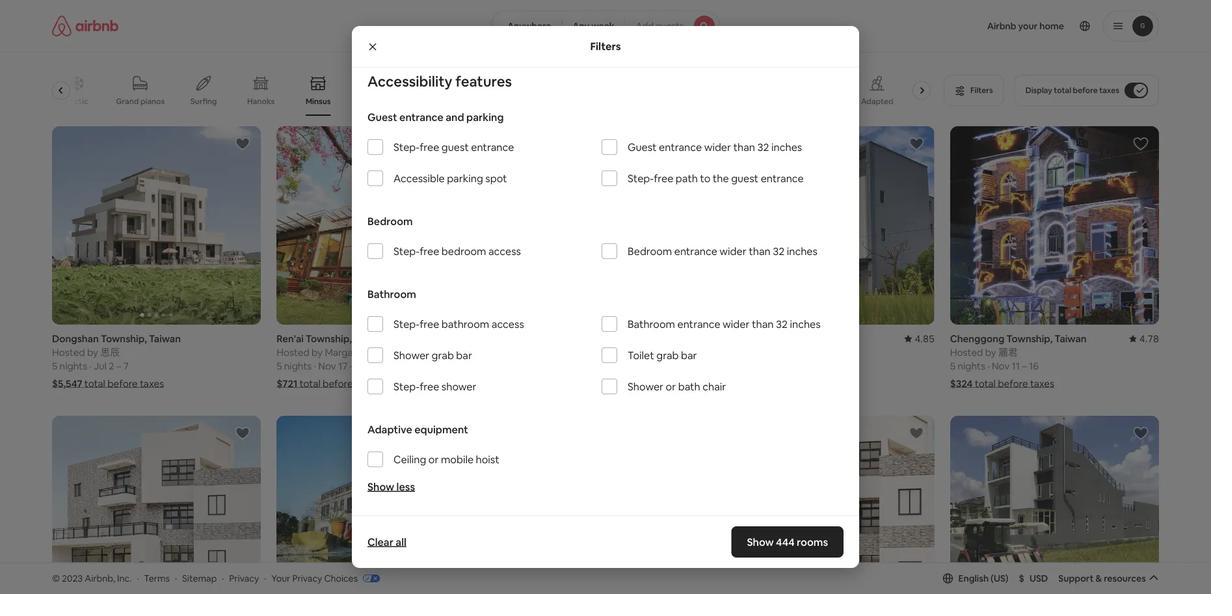Task type: describe. For each thing, give the bounding box(es) containing it.
before inside chenggong township, taiwan hosted by 麗君 5 nights · nov 11 – 16 $324 total before taxes
[[999, 377, 1029, 390]]

total inside dongshan township, taiwan hosted by 思辰 5 nights · jul 2 – 7 $5,547 total before taxes
[[84, 377, 105, 390]]

total inside ren'ai township, taiwan hosted by margaret 瑪格麗特 5 nights · nov 17 – 22 $721 total before taxes
[[300, 377, 321, 390]]

usd
[[1030, 573, 1049, 584]]

any week
[[573, 20, 615, 32]]

guest entrance and parking
[[368, 110, 504, 124]]

than for bedroom entrance wider than 32 inches
[[749, 244, 771, 258]]

access for step-free bedroom access
[[489, 244, 521, 258]]

show for show less
[[368, 480, 395, 493]]

step-free bathroom access
[[394, 317, 524, 331]]

profile element
[[736, 0, 1160, 52]]

anywhere
[[508, 20, 551, 32]]

step- for step-free bedroom access
[[394, 244, 420, 258]]

4.86
[[466, 332, 486, 345]]

444
[[777, 535, 795, 549]]

2023
[[62, 572, 83, 584]]

free for bedroom
[[420, 244, 440, 258]]

by for ·
[[312, 346, 323, 359]]

by for nov
[[986, 346, 997, 359]]

spot
[[486, 172, 507, 185]]

display total before taxes button
[[1015, 75, 1160, 106]]

step- for step-free bathroom access
[[394, 317, 420, 331]]

– inside ren'ai township, taiwan hosted by margaret 瑪格麗特 5 nights · nov 17 – 22 $721 total before taxes
[[350, 360, 355, 372]]

5 for $5,547
[[52, 360, 57, 372]]

all
[[396, 535, 407, 549]]

guests
[[656, 20, 684, 32]]

anywhere button
[[491, 10, 563, 42]]

show less
[[368, 480, 415, 493]]

&
[[1096, 573, 1103, 584]]

show less button
[[368, 480, 415, 493]]

瑪格麗特
[[368, 346, 407, 359]]

· left your
[[264, 572, 266, 584]]

pianos
[[141, 96, 165, 106]]

township, for ren'ai
[[306, 332, 352, 345]]

clear
[[368, 535, 394, 549]]

adaptive equipment
[[368, 423, 469, 436]]

© 2023 airbnb, inc. ·
[[52, 572, 139, 584]]

5 for $324
[[951, 360, 956, 372]]

nov 29 – dec 4 total before taxes
[[525, 360, 609, 390]]

wider for guest
[[705, 140, 732, 154]]

shower for shower grab bar
[[394, 349, 430, 362]]

16
[[1030, 360, 1039, 372]]

toilet
[[628, 349, 655, 362]]

add to wishlist: chenggong township, taiwan image
[[1134, 136, 1149, 152]]

choices
[[324, 572, 358, 584]]

4.85
[[915, 332, 935, 345]]

entrance for guest entrance wider than 32 inches
[[659, 140, 702, 154]]

taxes inside chenggong township, taiwan hosted by 麗君 5 nights · nov 11 – 16 $324 total before taxes
[[1031, 377, 1055, 390]]

麗君
[[999, 346, 1019, 359]]

wujie township, taiwan
[[726, 332, 834, 345]]

4.85 out of 5 average rating image
[[905, 332, 935, 345]]

ren'ai township, taiwan hosted by margaret 瑪格麗特 5 nights · nov 17 – 22 $721 total before taxes
[[277, 332, 407, 390]]

inches for guest entrance wider than 32 inches
[[772, 140, 803, 154]]

add to wishlist: xiulin township, taiwan image
[[684, 136, 700, 152]]

township, for dongshan
[[101, 332, 147, 345]]

none search field containing anywhere
[[491, 10, 721, 42]]

terms
[[144, 572, 170, 584]]

before inside button
[[1074, 85, 1098, 95]]

entrance for bedroom entrance wider than 32 inches
[[675, 244, 718, 258]]

taiwan for xiulin township, taiwan
[[577, 332, 609, 345]]

step-free shower
[[394, 380, 477, 393]]

step-free guest entrance
[[394, 140, 514, 154]]

taiwan for wujie township, taiwan
[[802, 332, 834, 345]]

any week button
[[562, 10, 626, 42]]

bedroom for bedroom
[[368, 214, 413, 228]]

than for guest entrance wider than 32 inches
[[734, 140, 756, 154]]

minsus
[[306, 96, 331, 106]]

4.78 out of 5 average rating image
[[1130, 332, 1160, 345]]

show for show 444 rooms
[[747, 535, 774, 549]]

filters
[[591, 40, 621, 53]]

bathroom
[[442, 317, 490, 331]]

bedroom
[[442, 244, 486, 258]]

map
[[601, 515, 620, 527]]

step- for step-free guest entrance
[[394, 140, 420, 154]]

bath
[[679, 380, 701, 393]]

$1,693
[[726, 377, 755, 390]]

step-free bedroom access
[[394, 244, 521, 258]]

nov inside ren'ai township, taiwan hosted by margaret 瑪格麗特 5 nights · nov 17 – 22 $721 total before taxes
[[319, 360, 336, 372]]

access for step-free bathroom access
[[492, 317, 524, 331]]

1 vertical spatial parking
[[447, 172, 483, 185]]

accessible parking spot
[[394, 172, 507, 185]]

entrance for bathroom entrance wider than 32 inches
[[678, 317, 721, 331]]

english (us)
[[959, 573, 1009, 584]]

show for show map
[[576, 515, 599, 527]]

1 vertical spatial guest
[[732, 172, 759, 185]]

step-free path to the guest entrance
[[628, 172, 804, 185]]

xiulin township, taiwan
[[501, 332, 609, 345]]

margaret
[[325, 346, 366, 359]]

2
[[109, 360, 114, 372]]

township, for xiulin
[[528, 332, 575, 345]]

chenggong township, taiwan hosted by 麗君 5 nights · nov 11 – 16 $324 total before taxes
[[951, 332, 1087, 390]]

hosted for chenggong
[[951, 346, 984, 359]]

bathroom for bathroom entrance wider than 32 inches
[[628, 317, 676, 331]]

your privacy choices
[[272, 572, 358, 584]]

english
[[959, 573, 989, 584]]

inc.
[[117, 572, 132, 584]]

or for ceiling
[[429, 453, 439, 466]]

· left "privacy" link on the bottom of the page
[[222, 572, 224, 584]]

grab for toilet
[[657, 349, 679, 362]]

taxes inside ren'ai township, taiwan hosted by margaret 瑪格麗特 5 nights · nov 17 – 22 $721 total before taxes
[[355, 377, 379, 390]]

add
[[636, 20, 654, 32]]

· inside ren'ai township, taiwan hosted by margaret 瑪格麗特 5 nights · nov 17 – 22 $721 total before taxes
[[314, 360, 316, 372]]

toilet grab bar
[[628, 349, 697, 362]]

shower or bath chair
[[628, 380, 727, 393]]

to
[[701, 172, 711, 185]]

surfing
[[191, 96, 217, 106]]

©
[[52, 572, 60, 584]]

taxes inside nov 29 – dec 4 total before taxes
[[580, 377, 604, 390]]

29
[[563, 360, 574, 372]]

4
[[604, 360, 609, 372]]

dec
[[583, 360, 602, 372]]

add to wishlist: fuxing district, taiwan image
[[460, 426, 475, 441]]

22
[[357, 360, 368, 372]]

bar for toilet grab bar
[[681, 349, 697, 362]]

32 for guest entrance wider than 32 inches
[[758, 140, 770, 154]]



Task type: locate. For each thing, give the bounding box(es) containing it.
by inside ren'ai township, taiwan hosted by margaret 瑪格麗特 5 nights · nov 17 – 22 $721 total before taxes
[[312, 346, 323, 359]]

2 nights from the left
[[284, 360, 312, 372]]

step- left the bedroom
[[394, 244, 420, 258]]

free left path on the top of page
[[654, 172, 674, 185]]

township, inside dongshan township, taiwan hosted by 思辰 5 nights · jul 2 – 7 $5,547 total before taxes
[[101, 332, 147, 345]]

bar
[[456, 349, 472, 362], [681, 349, 697, 362]]

adaptive
[[368, 423, 412, 436]]

1 nov from the left
[[543, 360, 561, 372]]

2 by from the left
[[312, 346, 323, 359]]

jul
[[94, 360, 107, 372]]

None search field
[[491, 10, 721, 42]]

0 horizontal spatial guest
[[442, 140, 469, 154]]

1 horizontal spatial guest
[[628, 140, 657, 154]]

privacy left your
[[229, 572, 259, 584]]

nights
[[60, 360, 87, 372], [284, 360, 312, 372], [958, 360, 986, 372]]

nights for $5,547
[[60, 360, 87, 372]]

nights up "$5,547" at the left bottom of the page
[[60, 360, 87, 372]]

– left 7
[[116, 360, 121, 372]]

2 5 from the left
[[277, 360, 282, 372]]

ceiling or mobile hoist
[[394, 453, 500, 466]]

nights inside dongshan township, taiwan hosted by 思辰 5 nights · jul 2 – 7 $5,547 total before taxes
[[60, 360, 87, 372]]

township, inside chenggong township, taiwan hosted by 麗君 5 nights · nov 11 – 16 $324 total before taxes
[[1007, 332, 1053, 345]]

free for path
[[654, 172, 674, 185]]

5 inside ren'ai township, taiwan hosted by margaret 瑪格麗特 5 nights · nov 17 – 22 $721 total before taxes
[[277, 360, 282, 372]]

0 vertical spatial 32
[[758, 140, 770, 154]]

taxes inside dongshan township, taiwan hosted by 思辰 5 nights · jul 2 – 7 $5,547 total before taxes
[[140, 377, 164, 390]]

0 horizontal spatial privacy
[[229, 572, 259, 584]]

parking right and
[[467, 110, 504, 124]]

2 hosted from the left
[[277, 346, 310, 359]]

or left 'bath'
[[666, 380, 676, 393]]

1 horizontal spatial nov
[[543, 360, 561, 372]]

township, inside ren'ai township, taiwan hosted by margaret 瑪格麗特 5 nights · nov 17 – 22 $721 total before taxes
[[306, 332, 352, 345]]

1 vertical spatial 32
[[773, 244, 785, 258]]

1 5 from the left
[[52, 360, 57, 372]]

hosted for ren'ai
[[277, 346, 310, 359]]

1 nights from the left
[[60, 360, 87, 372]]

1 bar from the left
[[456, 349, 472, 362]]

inches for bathroom entrance wider than 32 inches
[[790, 317, 821, 331]]

$
[[1020, 573, 1025, 584]]

township, up margaret
[[306, 332, 352, 345]]

before down 17
[[323, 377, 353, 390]]

5 up $324
[[951, 360, 956, 372]]

before inside nov 29 – dec 4 total before taxes
[[548, 377, 578, 390]]

than for bathroom entrance wider than 32 inches
[[752, 317, 774, 331]]

arctic
[[66, 96, 89, 106]]

adapted
[[862, 96, 894, 106]]

access
[[489, 244, 521, 258], [492, 317, 524, 331]]

17
[[338, 360, 348, 372]]

parking left spot
[[447, 172, 483, 185]]

32 for bedroom entrance wider than 32 inches
[[773, 244, 785, 258]]

chair
[[703, 380, 727, 393]]

grand pianos
[[116, 96, 165, 106]]

nov left 11
[[993, 360, 1010, 372]]

step-
[[394, 140, 420, 154], [628, 172, 654, 185], [394, 244, 420, 258], [394, 317, 420, 331], [394, 380, 420, 393]]

english (us) button
[[943, 573, 1009, 584]]

support & resources
[[1059, 573, 1147, 584]]

1 horizontal spatial privacy
[[293, 572, 322, 584]]

by left margaret
[[312, 346, 323, 359]]

hosted inside dongshan township, taiwan hosted by 思辰 5 nights · jul 2 – 7 $5,547 total before taxes
[[52, 346, 85, 359]]

$5,547
[[52, 377, 82, 390]]

1 horizontal spatial show
[[576, 515, 599, 527]]

2 vertical spatial 32
[[776, 317, 788, 331]]

2 vertical spatial inches
[[790, 317, 821, 331]]

3 nights from the left
[[958, 360, 986, 372]]

taiwan inside ren'ai township, taiwan hosted by margaret 瑪格麗特 5 nights · nov 17 – 22 $721 total before taxes
[[354, 332, 386, 345]]

3 – from the left
[[350, 360, 355, 372]]

add guests
[[636, 20, 684, 32]]

show inside button
[[576, 515, 599, 527]]

0 horizontal spatial hosted
[[52, 346, 85, 359]]

7
[[123, 360, 129, 372]]

free down 'guest entrance and parking'
[[420, 140, 440, 154]]

total right $721
[[300, 377, 321, 390]]

0 horizontal spatial bar
[[456, 349, 472, 362]]

free for shower
[[420, 380, 440, 393]]

free left the shower
[[420, 380, 440, 393]]

bedroom for bedroom entrance wider than 32 inches
[[628, 244, 673, 258]]

your
[[272, 572, 291, 584]]

0 horizontal spatial 5
[[52, 360, 57, 372]]

0 vertical spatial inches
[[772, 140, 803, 154]]

5 up "$5,547" at the left bottom of the page
[[52, 360, 57, 372]]

– inside dongshan township, taiwan hosted by 思辰 5 nights · jul 2 – 7 $5,547 total before taxes
[[116, 360, 121, 372]]

add guests button
[[625, 10, 721, 42]]

by for jul
[[87, 346, 98, 359]]

– right 29
[[576, 360, 581, 372]]

1 vertical spatial bathroom
[[628, 317, 676, 331]]

1 privacy from the left
[[229, 572, 259, 584]]

nights up $721
[[284, 360, 312, 372]]

3 taiwan from the left
[[354, 332, 386, 345]]

1 horizontal spatial by
[[312, 346, 323, 359]]

township, right wujie
[[754, 332, 800, 345]]

before inside ren'ai township, taiwan hosted by margaret 瑪格麗特 5 nights · nov 17 – 22 $721 total before taxes
[[323, 377, 353, 390]]

less
[[397, 480, 415, 493]]

hosted down ren'ai
[[277, 346, 310, 359]]

3 township, from the left
[[306, 332, 352, 345]]

$721
[[277, 377, 298, 390]]

5 township, from the left
[[1007, 332, 1053, 345]]

step- for step-free shower
[[394, 380, 420, 393]]

1 – from the left
[[116, 360, 121, 372]]

show
[[368, 480, 395, 493], [576, 515, 599, 527], [747, 535, 774, 549]]

step- up accessible
[[394, 140, 420, 154]]

0 vertical spatial access
[[489, 244, 521, 258]]

0 vertical spatial parking
[[467, 110, 504, 124]]

accessible
[[394, 172, 445, 185]]

1 vertical spatial than
[[749, 244, 771, 258]]

show 444 rooms link
[[732, 527, 844, 558]]

chenggong
[[951, 332, 1005, 345]]

guest for guest entrance and parking
[[368, 110, 397, 124]]

3 nov from the left
[[993, 360, 1010, 372]]

bar down 4.86
[[456, 349, 472, 362]]

guest
[[368, 110, 397, 124], [628, 140, 657, 154]]

bar for shower grab bar
[[456, 349, 472, 362]]

nights inside chenggong township, taiwan hosted by 麗君 5 nights · nov 11 – 16 $324 total before taxes
[[958, 360, 986, 372]]

dongshan township, taiwan hosted by 思辰 5 nights · jul 2 – 7 $5,547 total before taxes
[[52, 332, 181, 390]]

by inside dongshan township, taiwan hosted by 思辰 5 nights · jul 2 – 7 $5,547 total before taxes
[[87, 346, 98, 359]]

0 vertical spatial show
[[368, 480, 395, 493]]

add to wishlist: dongshan township, taiwan image
[[235, 136, 251, 152]]

nov
[[543, 360, 561, 372], [319, 360, 336, 372], [993, 360, 1010, 372]]

group containing arctic
[[52, 65, 937, 116]]

2 nov from the left
[[319, 360, 336, 372]]

5 up $721
[[277, 360, 282, 372]]

shower for shower or bath chair
[[628, 380, 664, 393]]

or
[[666, 380, 676, 393], [429, 453, 439, 466]]

grand
[[116, 96, 139, 106]]

township,
[[101, 332, 147, 345], [528, 332, 575, 345], [306, 332, 352, 345], [754, 332, 800, 345], [1007, 332, 1053, 345]]

2 horizontal spatial 5
[[951, 360, 956, 372]]

5 inside dongshan township, taiwan hosted by 思辰 5 nights · jul 2 – 7 $5,547 total before taxes
[[52, 360, 57, 372]]

2 horizontal spatial show
[[747, 535, 774, 549]]

hoist
[[476, 453, 500, 466]]

sitemap link
[[182, 572, 217, 584]]

the
[[713, 172, 729, 185]]

add to wishlist: magong city, taiwan image
[[909, 426, 925, 441]]

guest entrance wider than 32 inches
[[628, 140, 803, 154]]

1 vertical spatial access
[[492, 317, 524, 331]]

3 hosted from the left
[[951, 346, 984, 359]]

· inside chenggong township, taiwan hosted by 麗君 5 nights · nov 11 – 16 $324 total before taxes
[[988, 360, 990, 372]]

show map
[[576, 515, 620, 527]]

township, up 29
[[528, 332, 575, 345]]

taiwan for ren'ai township, taiwan hosted by margaret 瑪格麗特 5 nights · nov 17 – 22 $721 total before taxes
[[354, 332, 386, 345]]

shower down toilet
[[628, 380, 664, 393]]

wujie
[[726, 332, 752, 345]]

add to wishlist: magong, taiwan image
[[235, 426, 251, 441]]

1 horizontal spatial nights
[[284, 360, 312, 372]]

taiwan inside chenggong township, taiwan hosted by 麗君 5 nights · nov 11 – 16 $324 total before taxes
[[1055, 332, 1087, 345]]

4.95
[[691, 332, 710, 345]]

1 horizontal spatial bedroom
[[628, 244, 673, 258]]

2 privacy from the left
[[293, 572, 322, 584]]

nov inside chenggong township, taiwan hosted by 麗君 5 nights · nov 11 – 16 $324 total before taxes
[[993, 360, 1010, 372]]

total down xiulin township, taiwan
[[525, 377, 546, 390]]

free for bathroom
[[420, 317, 440, 331]]

· inside dongshan township, taiwan hosted by 思辰 5 nights · jul 2 – 7 $5,547 total before taxes
[[89, 360, 92, 372]]

guest for guest entrance wider than 32 inches
[[628, 140, 657, 154]]

wider for bathroom
[[723, 317, 750, 331]]

0 horizontal spatial show
[[368, 480, 395, 493]]

0 horizontal spatial bedroom
[[368, 214, 413, 228]]

before
[[1074, 85, 1098, 95], [107, 377, 138, 390], [548, 377, 578, 390], [323, 377, 353, 390], [999, 377, 1029, 390]]

· left 11
[[988, 360, 990, 372]]

0 vertical spatial bathroom
[[368, 287, 417, 301]]

taiwan inside dongshan township, taiwan hosted by 思辰 5 nights · jul 2 – 7 $5,547 total before taxes
[[149, 332, 181, 345]]

than
[[734, 140, 756, 154], [749, 244, 771, 258], [752, 317, 774, 331]]

add to wishlist: ren'ai township, taiwan image
[[460, 136, 475, 152]]

2 horizontal spatial hosted
[[951, 346, 984, 359]]

before down 11
[[999, 377, 1029, 390]]

total right "display"
[[1055, 85, 1072, 95]]

11
[[1012, 360, 1021, 372]]

1 horizontal spatial shower
[[628, 380, 664, 393]]

bathroom up toilet
[[628, 317, 676, 331]]

nights inside ren'ai township, taiwan hosted by margaret 瑪格麗特 5 nights · nov 17 – 22 $721 total before taxes
[[284, 360, 312, 372]]

0 horizontal spatial shower
[[394, 349, 430, 362]]

nights up $324
[[958, 360, 986, 372]]

hosted down chenggong
[[951, 346, 984, 359]]

township, for wujie
[[754, 332, 800, 345]]

add to wishlist: wujie township, taiwan image
[[909, 136, 925, 152]]

hanoks
[[248, 96, 275, 106]]

nov inside nov 29 – dec 4 total before taxes
[[543, 360, 561, 372]]

total inside 'display total before taxes' button
[[1055, 85, 1072, 95]]

grab right toilet
[[657, 349, 679, 362]]

2 taiwan from the left
[[577, 332, 609, 345]]

1 taiwan from the left
[[149, 332, 181, 345]]

rooms
[[797, 535, 829, 549]]

1 vertical spatial shower
[[628, 380, 664, 393]]

wider for bedroom
[[720, 244, 747, 258]]

privacy link
[[229, 572, 259, 584]]

0 horizontal spatial by
[[87, 346, 98, 359]]

2 horizontal spatial nov
[[993, 360, 1010, 372]]

(us)
[[991, 573, 1009, 584]]

0 vertical spatial guest
[[442, 140, 469, 154]]

ren'ai
[[277, 332, 304, 345]]

3 5 from the left
[[951, 360, 956, 372]]

step- down 瑪格麗特 at the bottom left of page
[[394, 380, 420, 393]]

1 horizontal spatial 5
[[277, 360, 282, 372]]

taxes
[[1100, 85, 1120, 95], [140, 377, 164, 390], [580, 377, 604, 390], [355, 377, 379, 390], [1031, 377, 1055, 390]]

nights for $324
[[958, 360, 986, 372]]

– inside nov 29 – dec 4 total before taxes
[[576, 360, 581, 372]]

0 vertical spatial than
[[734, 140, 756, 154]]

wider
[[705, 140, 732, 154], [720, 244, 747, 258], [723, 317, 750, 331]]

hosted down 'dongshan' at the bottom
[[52, 346, 85, 359]]

hosted inside ren'ai township, taiwan hosted by margaret 瑪格麗特 5 nights · nov 17 – 22 $721 total before taxes
[[277, 346, 310, 359]]

1 hosted from the left
[[52, 346, 85, 359]]

bar down 4.95
[[681, 349, 697, 362]]

show map button
[[563, 505, 649, 537]]

privacy inside your privacy choices link
[[293, 572, 322, 584]]

hosted inside chenggong township, taiwan hosted by 麗君 5 nights · nov 11 – 16 $324 total before taxes
[[951, 346, 984, 359]]

before down 7
[[107, 377, 138, 390]]

xiulin
[[501, 332, 526, 345]]

nov left 29
[[543, 360, 561, 372]]

add to wishlist: yuanshan township, taiwan image
[[1134, 426, 1149, 441]]

any
[[573, 20, 590, 32]]

shower up step-free shower
[[394, 349, 430, 362]]

32 for bathroom entrance wider than 32 inches
[[776, 317, 788, 331]]

by left 麗君
[[986, 346, 997, 359]]

1 vertical spatial show
[[576, 515, 599, 527]]

step- left path on the top of page
[[628, 172, 654, 185]]

and
[[446, 110, 464, 124]]

by inside chenggong township, taiwan hosted by 麗君 5 nights · nov 11 – 16 $324 total before taxes
[[986, 346, 997, 359]]

free up shower grab bar at the left bottom of the page
[[420, 317, 440, 331]]

shower grab bar
[[394, 349, 472, 362]]

week
[[592, 20, 615, 32]]

by up jul
[[87, 346, 98, 359]]

2 grab from the left
[[657, 349, 679, 362]]

inches for bedroom entrance wider than 32 inches
[[787, 244, 818, 258]]

resources
[[1105, 573, 1147, 584]]

5 inside chenggong township, taiwan hosted by 麗君 5 nights · nov 11 – 16 $324 total before taxes
[[951, 360, 956, 372]]

step- up 瑪格麗特 at the bottom left of page
[[394, 317, 420, 331]]

思辰
[[100, 346, 120, 359]]

1 horizontal spatial or
[[666, 380, 676, 393]]

1 township, from the left
[[101, 332, 147, 345]]

32
[[758, 140, 770, 154], [773, 244, 785, 258], [776, 317, 788, 331]]

1 horizontal spatial hosted
[[277, 346, 310, 359]]

0 horizontal spatial grab
[[432, 349, 454, 362]]

group
[[52, 65, 937, 116], [52, 126, 261, 325], [277, 126, 486, 325], [501, 126, 710, 325], [726, 126, 935, 325], [951, 126, 1160, 325], [52, 416, 261, 594], [277, 416, 486, 594], [501, 416, 710, 594], [726, 416, 935, 594], [951, 416, 1160, 594]]

your privacy choices link
[[272, 572, 380, 585]]

· right terms link
[[175, 572, 177, 584]]

1 horizontal spatial grab
[[657, 349, 679, 362]]

taiwan for chenggong township, taiwan hosted by 麗君 5 nights · nov 11 – 16 $324 total before taxes
[[1055, 332, 1087, 345]]

– right 11
[[1023, 360, 1028, 372]]

1 by from the left
[[87, 346, 98, 359]]

step- for step-free path to the guest entrance
[[628, 172, 654, 185]]

guest down accessibility
[[368, 110, 397, 124]]

total before taxes button
[[501, 377, 604, 390]]

filters dialog
[[352, 26, 860, 568]]

entrance for guest entrance and parking
[[400, 110, 444, 124]]

total down jul
[[84, 377, 105, 390]]

2 vertical spatial show
[[747, 535, 774, 549]]

$324
[[951, 377, 973, 390]]

2 vertical spatial than
[[752, 317, 774, 331]]

clear all
[[368, 535, 407, 549]]

township, up "思辰" at the bottom left of page
[[101, 332, 147, 345]]

– right 17
[[350, 360, 355, 372]]

3 by from the left
[[986, 346, 997, 359]]

or left mobile
[[429, 453, 439, 466]]

1 horizontal spatial bathroom
[[628, 317, 676, 331]]

– inside chenggong township, taiwan hosted by 麗君 5 nights · nov 11 – 16 $324 total before taxes
[[1023, 360, 1028, 372]]

0 vertical spatial bedroom
[[368, 214, 413, 228]]

0 horizontal spatial nov
[[319, 360, 336, 372]]

4 taiwan from the left
[[802, 332, 834, 345]]

5
[[52, 360, 57, 372], [277, 360, 282, 372], [951, 360, 956, 372]]

free left the bedroom
[[420, 244, 440, 258]]

0 vertical spatial guest
[[368, 110, 397, 124]]

5 taiwan from the left
[[1055, 332, 1087, 345]]

total right $324
[[975, 377, 996, 390]]

township, up 麗君
[[1007, 332, 1053, 345]]

path
[[676, 172, 698, 185]]

show left 444
[[747, 535, 774, 549]]

before right "display"
[[1074, 85, 1098, 95]]

2 bar from the left
[[681, 349, 697, 362]]

1 horizontal spatial bar
[[681, 349, 697, 362]]

1 vertical spatial inches
[[787, 244, 818, 258]]

· left 17
[[314, 360, 316, 372]]

· left jul
[[89, 360, 92, 372]]

before down 29
[[548, 377, 578, 390]]

hosted
[[52, 346, 85, 359], [277, 346, 310, 359], [951, 346, 984, 359]]

0 horizontal spatial guest
[[368, 110, 397, 124]]

0 horizontal spatial nights
[[60, 360, 87, 372]]

total inside nov 29 – dec 4 total before taxes
[[525, 377, 546, 390]]

taiwan for dongshan township, taiwan hosted by 思辰 5 nights · jul 2 – 7 $5,547 total before taxes
[[149, 332, 181, 345]]

1 vertical spatial guest
[[628, 140, 657, 154]]

1 vertical spatial or
[[429, 453, 439, 466]]

privacy right your
[[293, 572, 322, 584]]

1 horizontal spatial guest
[[732, 172, 759, 185]]

terms · sitemap · privacy ·
[[144, 572, 266, 584]]

hosted for dongshan
[[52, 346, 85, 359]]

show left less
[[368, 480, 395, 493]]

taxes inside button
[[1100, 85, 1120, 95]]

· right inc.
[[137, 572, 139, 584]]

2 horizontal spatial nights
[[958, 360, 986, 372]]

grab for shower
[[432, 349, 454, 362]]

nov left 17
[[319, 360, 336, 372]]

2 horizontal spatial by
[[986, 346, 997, 359]]

2 – from the left
[[576, 360, 581, 372]]

bathroom up 瑪格麗特 at the bottom left of page
[[368, 287, 417, 301]]

bathroom entrance wider than 32 inches
[[628, 317, 821, 331]]

guest left add to wishlist: xiulin township, taiwan image
[[628, 140, 657, 154]]

0 horizontal spatial or
[[429, 453, 439, 466]]

township, for chenggong
[[1007, 332, 1053, 345]]

total inside chenggong township, taiwan hosted by 麗君 5 nights · nov 11 – 16 $324 total before taxes
[[975, 377, 996, 390]]

2 township, from the left
[[528, 332, 575, 345]]

guest down and
[[442, 140, 469, 154]]

support
[[1059, 573, 1094, 584]]

4 township, from the left
[[754, 332, 800, 345]]

1 vertical spatial wider
[[720, 244, 747, 258]]

grab up step-free shower
[[432, 349, 454, 362]]

–
[[116, 360, 121, 372], [576, 360, 581, 372], [350, 360, 355, 372], [1023, 360, 1028, 372]]

0 vertical spatial or
[[666, 380, 676, 393]]

1 grab from the left
[[432, 349, 454, 362]]

access up xiulin
[[492, 317, 524, 331]]

clear all button
[[361, 529, 413, 555]]

2 vertical spatial wider
[[723, 317, 750, 331]]

1 vertical spatial bedroom
[[628, 244, 673, 258]]

bathroom for bathroom
[[368, 287, 417, 301]]

guest right the
[[732, 172, 759, 185]]

show left map
[[576, 515, 599, 527]]

before inside dongshan township, taiwan hosted by 思辰 5 nights · jul 2 – 7 $5,547 total before taxes
[[107, 377, 138, 390]]

access right the bedroom
[[489, 244, 521, 258]]

0 vertical spatial shower
[[394, 349, 430, 362]]

0 horizontal spatial bathroom
[[368, 287, 417, 301]]

4 – from the left
[[1023, 360, 1028, 372]]

or for shower
[[666, 380, 676, 393]]

0 vertical spatial wider
[[705, 140, 732, 154]]

free for guest
[[420, 140, 440, 154]]



Task type: vqa. For each thing, say whether or not it's contained in the screenshot.
Grand
yes



